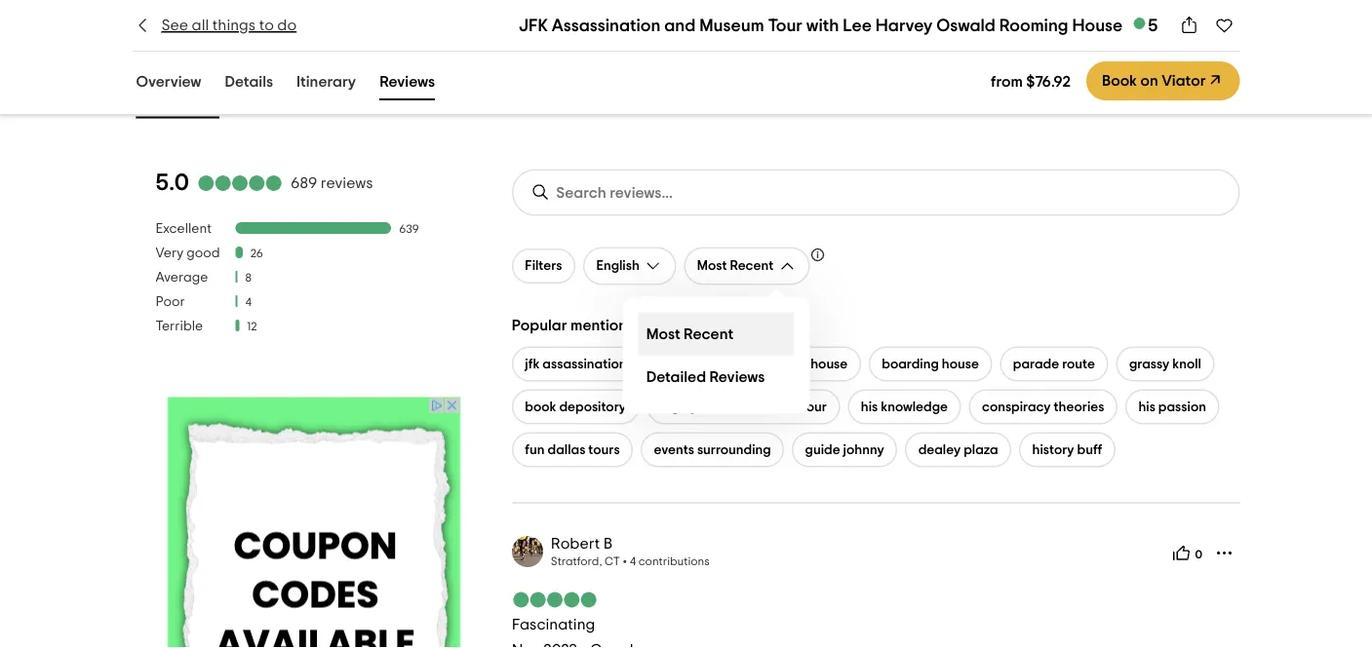 Task type: describe. For each thing, give the bounding box(es) containing it.
poor
[[156, 295, 185, 309]]

most inside popup button
[[697, 259, 727, 273]]

highly recommend this tour button
[[647, 390, 840, 425]]

Search search field
[[556, 183, 719, 202]]

639
[[399, 223, 419, 235]]

dallas
[[548, 443, 585, 457]]

most recent button
[[684, 247, 810, 285]]

knoll
[[1172, 357, 1201, 371]]

grassy knoll
[[1129, 357, 1201, 371]]

very
[[156, 247, 184, 260]]

detailed reviews
[[646, 369, 765, 385]]

buff
[[1077, 443, 1102, 457]]

0 horizontal spatial reviews button
[[132, 77, 223, 118]]

assassination
[[543, 357, 627, 371]]

see all things to do link
[[132, 15, 297, 36]]

his knowledge button
[[848, 390, 961, 425]]

q&a button
[[239, 77, 295, 118]]

rooming house button
[[744, 347, 861, 382]]

robert
[[551, 536, 600, 552]]

see all things to do
[[161, 18, 297, 33]]

book
[[1102, 73, 1137, 89]]

mentions
[[570, 318, 634, 333]]

tab list containing reviews
[[109, 73, 1263, 122]]

2 horizontal spatial reviews
[[709, 369, 765, 385]]

jfk
[[519, 17, 548, 34]]

book on viator link
[[1086, 61, 1240, 100]]

average
[[156, 271, 208, 285]]

$76.92
[[1026, 74, 1071, 89]]

1 vertical spatial most
[[646, 326, 680, 342]]

itinerary
[[297, 74, 356, 89]]

tours
[[588, 443, 620, 457]]

very good
[[156, 247, 220, 260]]

dealey
[[918, 443, 961, 457]]

list box containing most recent
[[623, 297, 810, 414]]

passion
[[1158, 400, 1206, 414]]

26
[[250, 248, 263, 259]]

4 inside filter reviews element
[[245, 296, 251, 308]]

oswald
[[936, 17, 996, 34]]

theories
[[1054, 400, 1104, 414]]

harvey
[[875, 17, 933, 34]]

itinerary button
[[293, 68, 360, 100]]

excellent
[[156, 222, 212, 236]]

1 horizontal spatial reviews button
[[376, 68, 439, 100]]

12
[[247, 321, 257, 333]]

things
[[212, 18, 256, 33]]

terrible
[[156, 320, 203, 333]]

house for rooming house
[[811, 357, 848, 371]]

jfk assassination and museum tour with lee harvey oswald rooming house
[[519, 17, 1123, 34]]

see
[[161, 18, 188, 33]]

fun
[[525, 443, 545, 457]]

0
[[1195, 549, 1202, 561]]

recent inside popup button
[[730, 259, 773, 273]]

and
[[664, 17, 696, 34]]

tab list containing overview
[[109, 64, 462, 104]]

conspiracy theories button
[[969, 390, 1117, 425]]

plaza
[[964, 443, 998, 457]]

english button
[[583, 247, 676, 285]]

most recent inside popup button
[[697, 259, 773, 273]]

robert b image
[[512, 536, 543, 568]]

fascinating
[[512, 617, 595, 633]]

stratford,
[[551, 556, 602, 568]]

tour inside button
[[698, 357, 723, 371]]

popular
[[512, 318, 567, 333]]

1 vertical spatial most recent
[[646, 326, 733, 342]]

q&a
[[243, 83, 291, 106]]

english
[[596, 259, 640, 273]]

5.0
[[156, 172, 189, 195]]

parade route button
[[1000, 347, 1108, 382]]

689
[[291, 176, 317, 191]]

great tour button
[[648, 347, 736, 382]]

4 inside robert b stratford, ct 4 contributions
[[630, 556, 636, 568]]

events
[[654, 443, 694, 457]]

great tour
[[661, 357, 723, 371]]

dealey plaza
[[918, 443, 998, 457]]

highly
[[660, 400, 697, 414]]



Task type: vqa. For each thing, say whether or not it's contained in the screenshot.
the right His
yes



Task type: locate. For each thing, give the bounding box(es) containing it.
search image
[[531, 183, 550, 202]]

4
[[245, 296, 251, 308], [630, 556, 636, 568]]

jfk
[[525, 357, 540, 371]]

1 horizontal spatial 4
[[630, 556, 636, 568]]

museum
[[699, 17, 764, 34]]

tour right the great
[[698, 357, 723, 371]]

his for his knowledge
[[861, 400, 878, 414]]

with
[[806, 17, 839, 34]]

house
[[1072, 17, 1123, 34]]

1 horizontal spatial tour
[[801, 400, 827, 414]]

1 horizontal spatial his
[[1138, 400, 1155, 414]]

from
[[991, 74, 1023, 89]]

1 his from the left
[[861, 400, 878, 414]]

route
[[1062, 357, 1095, 371]]

grassy
[[1129, 357, 1170, 371]]

reviews
[[321, 176, 373, 191]]

most
[[697, 259, 727, 273], [646, 326, 680, 342]]

guide johnny button
[[792, 432, 897, 468]]

conspiracy theories
[[982, 400, 1104, 414]]

5.0 of 5 bubbles image up the "fascinating"
[[512, 592, 598, 608]]

ct
[[605, 556, 620, 568]]

reviews right itinerary
[[379, 74, 435, 89]]

most recent
[[697, 259, 773, 273], [646, 326, 733, 342]]

0 horizontal spatial most
[[646, 326, 680, 342]]

events surrounding
[[654, 443, 771, 457]]

0 horizontal spatial his
[[861, 400, 878, 414]]

b
[[603, 536, 613, 552]]

overview button
[[132, 68, 205, 100]]

list box
[[623, 297, 810, 414]]

book depository
[[525, 400, 626, 414]]

1 vertical spatial tour
[[801, 400, 827, 414]]

fascinating link
[[512, 617, 595, 633]]

his passion
[[1138, 400, 1206, 414]]

rooming
[[999, 17, 1068, 34]]

tour
[[768, 17, 802, 34]]

lee
[[843, 17, 872, 34]]

rooming house
[[757, 357, 848, 371]]

boarding house
[[882, 357, 979, 371]]

house right rooming
[[811, 357, 848, 371]]

4 down 8
[[245, 296, 251, 308]]

house right boarding
[[942, 357, 979, 371]]

tour
[[698, 357, 723, 371], [801, 400, 827, 414]]

0 vertical spatial most
[[697, 259, 727, 273]]

his up johnny
[[861, 400, 878, 414]]

0 vertical spatial recent
[[730, 259, 773, 273]]

book depository button
[[512, 390, 639, 425]]

2 his from the left
[[1138, 400, 1155, 414]]

1 horizontal spatial reviews
[[379, 74, 435, 89]]

overview
[[136, 74, 201, 89]]

filters button
[[512, 249, 575, 284]]

5.0 of 5 bubbles image
[[197, 176, 283, 191], [512, 592, 598, 608]]

reviews down "see"
[[136, 83, 219, 106]]

all
[[192, 18, 209, 33]]

tour right this
[[801, 400, 827, 414]]

1 horizontal spatial 5.0 of 5 bubbles image
[[512, 592, 598, 608]]

1 tab list from the top
[[109, 64, 462, 104]]

boarding
[[882, 357, 939, 371]]

0 horizontal spatial house
[[811, 357, 848, 371]]

great
[[661, 357, 695, 371]]

dealey plaza button
[[905, 432, 1011, 468]]

history buff
[[1032, 443, 1102, 457]]

most up the great
[[646, 326, 680, 342]]

robert b link
[[551, 536, 613, 552]]

0 button
[[1166, 538, 1209, 569]]

5
[[1148, 17, 1158, 34]]

conspiracy
[[982, 400, 1051, 414]]

2 tab list from the top
[[109, 73, 1263, 122]]

from $76.92
[[991, 74, 1071, 89]]

4 right ct
[[630, 556, 636, 568]]

1 horizontal spatial most
[[697, 259, 727, 273]]

parade
[[1013, 357, 1059, 371]]

his knowledge
[[861, 400, 948, 414]]

0 vertical spatial tour
[[698, 357, 723, 371]]

reviews button right itinerary button
[[376, 68, 439, 100]]

0 horizontal spatial 4
[[245, 296, 251, 308]]

rooming
[[757, 357, 808, 371]]

1 vertical spatial 4
[[630, 556, 636, 568]]

jfk assassination
[[525, 357, 627, 371]]

5.0 of 5 bubbles image left 689
[[197, 176, 283, 191]]

0 vertical spatial 5.0 of 5 bubbles image
[[197, 176, 283, 191]]

this
[[776, 400, 798, 414]]

tab list
[[109, 64, 462, 104], [109, 73, 1263, 122]]

fun dallas tours button
[[512, 432, 633, 468]]

johnny
[[843, 443, 884, 457]]

1 vertical spatial recent
[[684, 326, 733, 342]]

most right english popup button
[[697, 259, 727, 273]]

book
[[525, 400, 556, 414]]

highly recommend this tour
[[660, 400, 827, 414]]

robert b stratford, ct 4 contributions
[[551, 536, 710, 568]]

details button
[[221, 68, 277, 100]]

0 horizontal spatial reviews
[[136, 83, 219, 106]]

0 horizontal spatial tour
[[698, 357, 723, 371]]

recommend
[[700, 400, 774, 414]]

advertisement region
[[168, 397, 460, 648]]

house
[[811, 357, 848, 371], [942, 357, 979, 371]]

details
[[225, 74, 273, 89]]

fun dallas tours
[[525, 443, 620, 457]]

detailed
[[646, 369, 706, 385]]

his left passion
[[1138, 400, 1155, 414]]

1 house from the left
[[811, 357, 848, 371]]

house for boarding house
[[942, 357, 979, 371]]

reviews button down "see"
[[132, 77, 223, 118]]

guide
[[805, 443, 840, 457]]

his
[[861, 400, 878, 414], [1138, 400, 1155, 414]]

2 house from the left
[[942, 357, 979, 371]]

depository
[[559, 400, 626, 414]]

contributions
[[638, 556, 710, 568]]

to
[[259, 18, 274, 33]]

0 vertical spatial 4
[[245, 296, 251, 308]]

knowledge
[[881, 400, 948, 414]]

grassy knoll button
[[1116, 347, 1214, 382]]

1 vertical spatial 5.0 of 5 bubbles image
[[512, 592, 598, 608]]

save to a trip image
[[1215, 16, 1234, 35]]

filter reviews element
[[156, 221, 473, 343]]

his passion button
[[1125, 390, 1219, 425]]

tour inside button
[[801, 400, 827, 414]]

0 vertical spatial most recent
[[697, 259, 773, 273]]

reviews button
[[376, 68, 439, 100], [132, 77, 223, 118]]

8
[[245, 272, 251, 284]]

share image
[[1179, 16, 1199, 35]]

surrounding
[[697, 443, 771, 457]]

1 horizontal spatial house
[[942, 357, 979, 371]]

reviews
[[379, 74, 435, 89], [136, 83, 219, 106], [709, 369, 765, 385]]

history buff button
[[1019, 432, 1115, 468]]

book on viator
[[1102, 73, 1206, 89]]

jfk assassination button
[[512, 347, 640, 382]]

reviews up recommend
[[709, 369, 765, 385]]

0 horizontal spatial 5.0 of 5 bubbles image
[[197, 176, 283, 191]]

his for his passion
[[1138, 400, 1155, 414]]

open options menu image
[[1215, 544, 1234, 563]]



